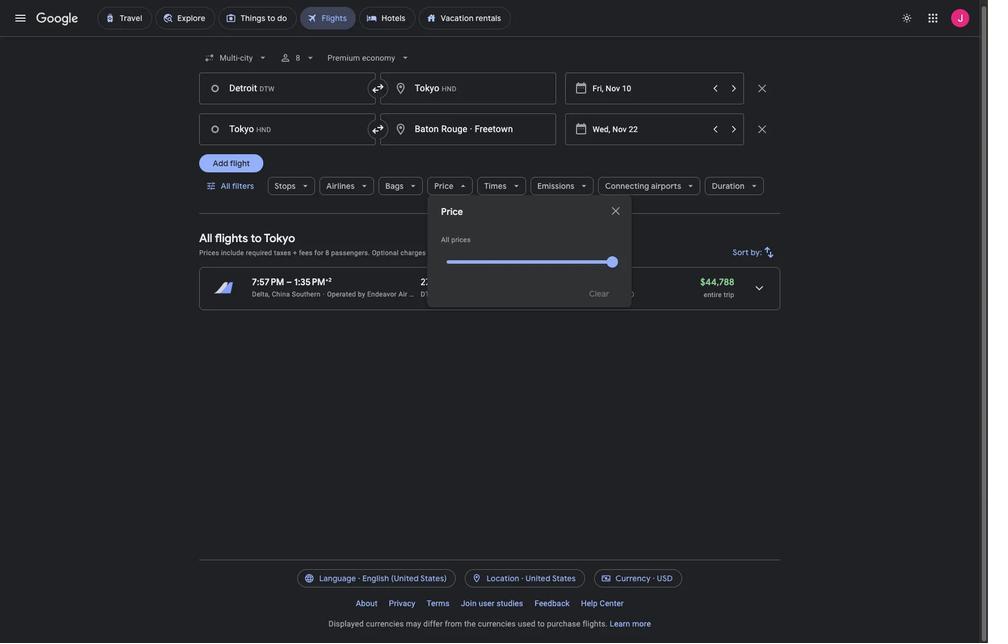 Task type: locate. For each thing, give the bounding box(es) containing it.
2
[[329, 277, 332, 284]]

leaves detroit metropolitan wayne county airport at 7:57 pm on friday, november 10 and arrives at haneda airport at 1:35 pm on sunday, november 12. element
[[252, 277, 332, 288]]

english
[[363, 574, 389, 584]]

delta,
[[252, 291, 270, 299]]

swap origin and destination. image
[[371, 82, 385, 95], [371, 123, 385, 136]]

 image
[[323, 291, 325, 299]]

1 horizontal spatial all
[[221, 181, 230, 191]]

the
[[465, 620, 476, 629]]

1 vertical spatial to
[[538, 620, 545, 629]]

main menu image
[[14, 11, 27, 25]]

china
[[272, 291, 290, 299]]

1 vertical spatial price
[[441, 207, 463, 218]]

all left filters
[[221, 181, 230, 191]]

0 horizontal spatial –
[[287, 277, 292, 288]]

all flights to tokyo
[[199, 232, 295, 246]]

price right the bags popup button
[[435, 181, 454, 191]]

0 vertical spatial 8
[[296, 53, 301, 62]]

may
[[406, 620, 422, 629]]

connecting
[[605, 181, 650, 191]]

to up required
[[251, 232, 262, 246]]

–
[[287, 277, 292, 288], [436, 291, 440, 299]]

bags button
[[379, 173, 423, 200]]

flights.
[[583, 620, 608, 629]]

all left prices
[[441, 236, 450, 244]]

0 vertical spatial swap origin and destination. image
[[371, 82, 385, 95]]

price inside popup button
[[435, 181, 454, 191]]

None text field
[[380, 73, 557, 104], [199, 114, 376, 145], [380, 73, 557, 104], [199, 114, 376, 145]]

none search field containing price
[[199, 44, 781, 308]]

privacy link
[[383, 595, 421, 613]]

price button
[[428, 173, 473, 200]]

terms
[[427, 600, 450, 609]]

all prices
[[441, 236, 471, 244]]

+44% emissions button
[[571, 277, 635, 301]]

+44%
[[574, 291, 592, 299]]

1 vertical spatial swap origin and destination. image
[[371, 123, 385, 136]]

all
[[221, 181, 230, 191], [199, 232, 213, 246], [441, 236, 450, 244]]

all up prices
[[199, 232, 213, 246]]

learn more link
[[610, 620, 651, 629]]

airports
[[652, 181, 682, 191]]

emissions button
[[531, 173, 594, 200]]

– inside 7:57 pm – 1:35 pm + 2
[[287, 277, 292, 288]]

close dialog image
[[610, 204, 623, 218]]

trip
[[724, 291, 735, 299]]

united states
[[526, 574, 576, 584]]

usd
[[657, 574, 673, 584]]

·
[[470, 124, 473, 135]]

flight
[[230, 158, 250, 169]]

dtw
[[421, 291, 436, 299]]

1 vertical spatial +
[[326, 277, 329, 284]]

min
[[456, 277, 471, 288]]

optional
[[372, 249, 399, 257]]

location
[[487, 574, 520, 584]]

all filters button
[[199, 173, 263, 200]]

price down price popup button
[[441, 207, 463, 218]]

tokyo
[[264, 232, 295, 246]]

include
[[221, 249, 244, 257]]

stops button
[[268, 173, 315, 200]]

44788 US dollars text field
[[701, 277, 735, 288]]

0 horizontal spatial 8
[[296, 53, 301, 62]]

None field
[[199, 48, 273, 68], [323, 48, 416, 68], [199, 48, 273, 68], [323, 48, 416, 68]]

0 vertical spatial +
[[293, 249, 297, 257]]

1 horizontal spatial +
[[326, 277, 329, 284]]

$44,788
[[701, 277, 735, 288]]

Departure time: 7:57 PM. text field
[[252, 277, 284, 288]]

+
[[293, 249, 297, 257], [326, 277, 329, 284]]

price
[[435, 181, 454, 191], [441, 207, 463, 218]]

displayed
[[329, 620, 364, 629]]

states
[[552, 574, 576, 584]]

about
[[356, 600, 378, 609]]

dba
[[410, 291, 423, 299]]

0 horizontal spatial all
[[199, 232, 213, 246]]

all for all prices
[[441, 236, 450, 244]]

all inside button
[[221, 181, 230, 191]]

flights
[[215, 232, 248, 246]]

help
[[581, 600, 598, 609]]

stops
[[275, 181, 296, 191]]

8
[[296, 53, 301, 62], [326, 249, 330, 257]]

to right the used
[[538, 620, 545, 629]]

None text field
[[199, 73, 376, 104], [380, 114, 557, 145], [199, 73, 376, 104], [380, 114, 557, 145]]

help center link
[[576, 595, 630, 613]]

join
[[461, 600, 477, 609]]

1 vertical spatial –
[[436, 291, 440, 299]]

0 horizontal spatial to
[[251, 232, 262, 246]]

+ inside 7:57 pm – 1:35 pm + 2
[[326, 277, 329, 284]]

0 vertical spatial price
[[435, 181, 454, 191]]

1 vertical spatial 8
[[326, 249, 330, 257]]

currencies down join user studies link
[[478, 620, 516, 629]]

swap origin and destination. image for departure text box
[[371, 123, 385, 136]]

for
[[315, 249, 324, 257]]

currencies down 'privacy'
[[366, 620, 404, 629]]

and
[[428, 249, 440, 257]]

1 swap origin and destination. image from the top
[[371, 82, 385, 95]]

add flight button
[[199, 154, 264, 173]]

1 horizontal spatial 8
[[326, 249, 330, 257]]

all for all filters
[[221, 181, 230, 191]]

delta, china southern
[[252, 291, 321, 299]]

– inside 27 hr 38 min dtw –
[[436, 291, 440, 299]]

filters
[[232, 181, 254, 191]]

add
[[213, 158, 228, 169]]

2 swap origin and destination. image from the top
[[371, 123, 385, 136]]

1 horizontal spatial to
[[538, 620, 545, 629]]

0 vertical spatial –
[[287, 277, 292, 288]]

1 horizontal spatial –
[[436, 291, 440, 299]]

currencies
[[366, 620, 404, 629], [478, 620, 516, 629]]

connection
[[443, 291, 480, 299]]

0 horizontal spatial currencies
[[366, 620, 404, 629]]

– down hr
[[436, 291, 440, 299]]

– up delta, china southern
[[287, 277, 292, 288]]

connecting airports
[[605, 181, 682, 191]]

None search field
[[199, 44, 781, 308]]

displayed currencies may differ from the currencies used to purchase flights. learn more
[[329, 620, 651, 629]]

used
[[518, 620, 536, 629]]

total duration 27 hr 38 min. element
[[421, 277, 495, 290]]

sort by:
[[733, 248, 763, 258]]

learn
[[610, 620, 631, 629]]

+ up operated
[[326, 277, 329, 284]]

by
[[358, 291, 366, 299]]

0 horizontal spatial +
[[293, 249, 297, 257]]

1 horizontal spatial currencies
[[478, 620, 516, 629]]

0 vertical spatial to
[[251, 232, 262, 246]]

duration button
[[706, 173, 764, 200]]

connecting airports button
[[599, 173, 701, 200]]

+ left fees
[[293, 249, 297, 257]]

hr
[[433, 277, 441, 288]]

2 horizontal spatial all
[[441, 236, 450, 244]]



Task type: vqa. For each thing, say whether or not it's contained in the screenshot.
Prices include required taxes + fees for 8 passengers. Optional charges and at the top
yes



Task type: describe. For each thing, give the bounding box(es) containing it.
prices
[[199, 249, 219, 257]]

8 inside popup button
[[296, 53, 301, 62]]

all for all flights to tokyo
[[199, 232, 213, 246]]

airlines
[[327, 181, 355, 191]]

feedback link
[[529, 595, 576, 613]]

user
[[479, 600, 495, 609]]

from
[[445, 620, 462, 629]]

feedback
[[535, 600, 570, 609]]

sort
[[733, 248, 749, 258]]

studies
[[497, 600, 524, 609]]

27 hr 38 min dtw –
[[421, 277, 471, 299]]

join user studies link
[[456, 595, 529, 613]]

rouge
[[442, 124, 468, 135]]

remove flight from detroit to tokyo on fri, nov 10 image
[[756, 82, 769, 95]]

(united
[[391, 574, 419, 584]]

+44% emissions
[[574, 291, 626, 299]]

required
[[246, 249, 272, 257]]

baton rouge · freetown
[[415, 124, 513, 135]]

operated
[[327, 291, 356, 299]]

terms link
[[421, 595, 456, 613]]

Departure text field
[[593, 73, 706, 104]]

times
[[485, 181, 507, 191]]

southern
[[292, 291, 321, 299]]

27
[[421, 277, 431, 288]]

bags
[[386, 181, 404, 191]]

Departure text field
[[593, 114, 706, 145]]

states)
[[421, 574, 447, 584]]

airlines button
[[320, 173, 374, 200]]

english (united states)
[[363, 574, 447, 584]]

swap origin and destination. image for departure text field
[[371, 82, 385, 95]]

emissions
[[538, 181, 575, 191]]

1:35 pm
[[294, 277, 326, 288]]

passengers.
[[331, 249, 370, 257]]

center
[[600, 600, 624, 609]]

8 button
[[276, 44, 321, 72]]

baton
[[415, 124, 439, 135]]

language
[[319, 574, 356, 584]]

$44,788 entire trip
[[701, 277, 735, 299]]

1 currencies from the left
[[366, 620, 404, 629]]

2 currencies from the left
[[478, 620, 516, 629]]

united
[[526, 574, 551, 584]]

taxes
[[274, 249, 291, 257]]

air
[[399, 291, 408, 299]]

more
[[633, 620, 651, 629]]

Arrival time: 1:35 PM on  Sunday, November 12. text field
[[294, 277, 332, 288]]

privacy
[[389, 600, 416, 609]]

charges
[[401, 249, 426, 257]]

sort by: button
[[729, 239, 781, 266]]

help center
[[581, 600, 624, 609]]

remove flight from tokyo to baton rouge or freetown on wed, nov 22 image
[[756, 123, 769, 136]]

duration
[[712, 181, 745, 191]]

7:57 pm
[[252, 277, 284, 288]]

change appearance image
[[894, 5, 921, 32]]

38
[[444, 277, 454, 288]]

prices
[[452, 236, 471, 244]]

endeavor
[[367, 291, 397, 299]]

currency
[[616, 574, 651, 584]]

flight details. leaves detroit metropolitan wayne county airport at 7:57 pm on friday, november 10 and arrives at haneda airport at 1:35 pm on sunday, november 12. image
[[746, 275, 773, 302]]

all filters
[[221, 181, 254, 191]]

add flight
[[213, 158, 250, 169]]

times button
[[478, 173, 526, 200]]

emissions
[[593, 291, 626, 299]]

purchase
[[547, 620, 581, 629]]

7:57 pm – 1:35 pm + 2
[[252, 277, 332, 288]]

fees
[[299, 249, 313, 257]]

operated by endeavor air dba delta connection
[[327, 291, 480, 299]]

join user studies
[[461, 600, 524, 609]]

differ
[[424, 620, 443, 629]]

about link
[[350, 595, 383, 613]]

by:
[[751, 248, 763, 258]]



